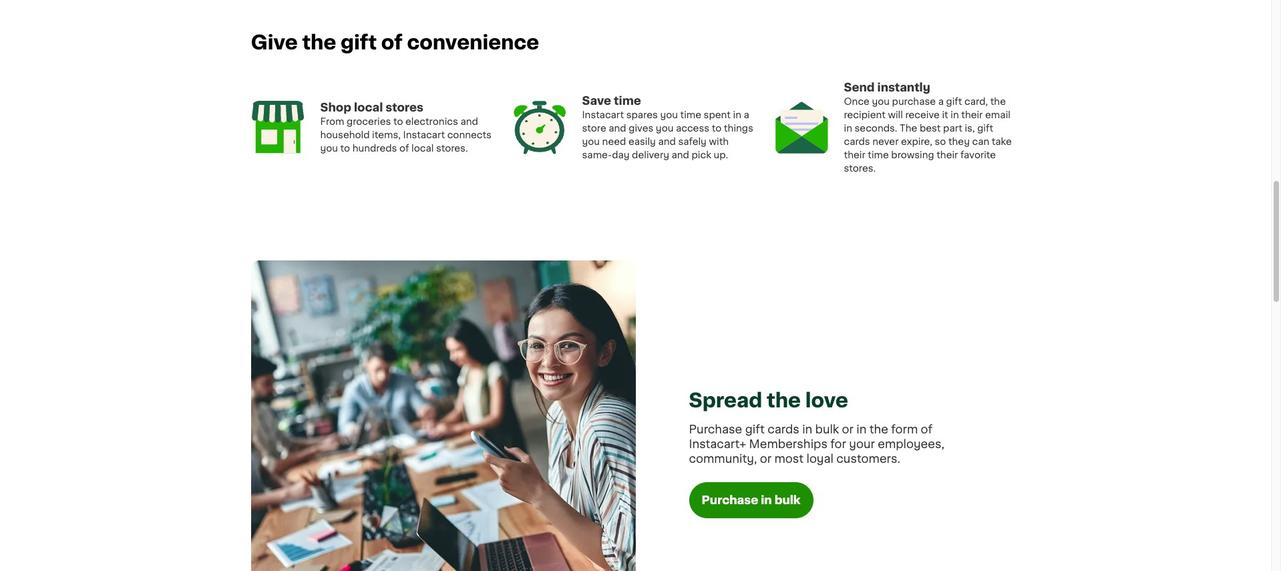 Task type: locate. For each thing, give the bounding box(es) containing it.
instacart
[[582, 110, 624, 120], [403, 131, 445, 140]]

0 vertical spatial purchase
[[689, 425, 743, 435]]

favorite
[[961, 151, 997, 160]]

0 horizontal spatial instacart
[[403, 131, 445, 140]]

gift
[[341, 33, 377, 52], [947, 97, 963, 106], [978, 124, 994, 133], [746, 425, 765, 435]]

once
[[844, 97, 870, 106]]

or left most
[[760, 454, 772, 465]]

stores. inside send instantly once you purchase a gift card, the recipient will receive it in their email in seconds. the best part is, gift cards never expire, so they can take their time browsing their favorite stores.
[[844, 164, 876, 173]]

instacart inside shop local stores from groceries to electronics and household items, instacart connects you to hundreds of local stores.
[[403, 131, 445, 140]]

0 vertical spatial time
[[614, 96, 641, 106]]

things
[[724, 124, 754, 133]]

0 horizontal spatial stores.
[[436, 144, 468, 153]]

2 horizontal spatial to
[[712, 124, 722, 133]]

bulk inside button
[[775, 495, 801, 506]]

time
[[614, 96, 641, 106], [681, 110, 702, 120], [868, 151, 889, 160]]

and
[[461, 117, 478, 127], [609, 124, 627, 133], [659, 137, 676, 147], [672, 151, 690, 160]]

up.
[[714, 151, 729, 160]]

your
[[850, 439, 875, 450]]

spares
[[627, 110, 658, 120]]

bulk inside purchase gift cards in bulk or in the form of instacart+ memberships for your employees, community, or most loyal customers.
[[816, 425, 840, 435]]

in
[[734, 110, 742, 120], [951, 110, 959, 120], [844, 124, 853, 133], [803, 425, 813, 435], [857, 425, 867, 435], [761, 495, 772, 506]]

1 horizontal spatial bulk
[[816, 425, 840, 435]]

the
[[900, 124, 918, 133]]

cards
[[844, 137, 871, 147], [768, 425, 800, 435]]

of up employees,
[[921, 425, 933, 435]]

spent
[[704, 110, 731, 120]]

instacart down save
[[582, 110, 624, 120]]

0 vertical spatial instacart
[[582, 110, 624, 120]]

stores. down never
[[844, 164, 876, 173]]

of inside shop local stores from groceries to electronics and household items, instacart connects you to hundreds of local stores.
[[400, 144, 409, 153]]

1 vertical spatial purchase
[[702, 495, 759, 506]]

purchase gift cards in bulk or in the form of instacart+ memberships for your employees, community, or most loyal customers.
[[689, 425, 948, 465]]

email
[[986, 110, 1011, 120]]

purchase in bulk button
[[689, 483, 814, 519]]

or
[[842, 425, 854, 435], [760, 454, 772, 465]]

a inside send instantly once you purchase a gift card, the recipient will receive it in their email in seconds. the best part is, gift cards never expire, so they can take their time browsing their favorite stores.
[[939, 97, 944, 106]]

of down items,
[[400, 144, 409, 153]]

2 vertical spatial time
[[868, 151, 889, 160]]

cards up memberships
[[768, 425, 800, 435]]

1 horizontal spatial time
[[681, 110, 702, 120]]

0 vertical spatial stores.
[[436, 144, 468, 153]]

purchase down community,
[[702, 495, 759, 506]]

instacart down electronics
[[403, 131, 445, 140]]

you
[[872, 97, 890, 106], [661, 110, 678, 120], [656, 124, 674, 133], [582, 137, 600, 147], [320, 144, 338, 153]]

time inside send instantly once you purchase a gift card, the recipient will receive it in their email in seconds. the best part is, gift cards never expire, so they can take their time browsing their favorite stores.
[[868, 151, 889, 160]]

save
[[582, 96, 612, 106]]

they
[[949, 137, 970, 147]]

0 vertical spatial bulk
[[816, 425, 840, 435]]

1 horizontal spatial or
[[842, 425, 854, 435]]

instantly
[[878, 82, 931, 93]]

0 horizontal spatial local
[[354, 102, 383, 113]]

0 horizontal spatial their
[[844, 151, 866, 160]]

time up the access
[[681, 110, 702, 120]]

0 horizontal spatial a
[[744, 110, 750, 120]]

send instantly image
[[775, 101, 828, 155]]

local down electronics
[[412, 144, 434, 153]]

you up will
[[872, 97, 890, 106]]

easily
[[629, 137, 656, 147]]

the up 'email'
[[991, 97, 1006, 106]]

or up 'for'
[[842, 425, 854, 435]]

in inside button
[[761, 495, 772, 506]]

spread the love image
[[251, 261, 636, 571]]

in up your
[[857, 425, 867, 435]]

of up stores
[[382, 33, 403, 52]]

1 vertical spatial bulk
[[775, 495, 801, 506]]

their down so
[[937, 151, 959, 160]]

their up is,
[[962, 110, 983, 120]]

purchase up instacart+
[[689, 425, 743, 435]]

and up "need"
[[609, 124, 627, 133]]

bulk down most
[[775, 495, 801, 506]]

bulk up 'for'
[[816, 425, 840, 435]]

their down 'seconds.'
[[844, 151, 866, 160]]

time down never
[[868, 151, 889, 160]]

0 vertical spatial or
[[842, 425, 854, 435]]

1 vertical spatial time
[[681, 110, 702, 120]]

the left love
[[767, 391, 801, 411]]

save time image
[[513, 101, 566, 155]]

and up delivery at the top of page
[[659, 137, 676, 147]]

you down household
[[320, 144, 338, 153]]

their
[[962, 110, 983, 120], [844, 151, 866, 160], [937, 151, 959, 160]]

cards down 'seconds.'
[[844, 137, 871, 147]]

in inside save time instacart spares you time spent in a store and gives you access to things you need easily and safely with same-day delivery and pick up.
[[734, 110, 742, 120]]

a up things
[[744, 110, 750, 120]]

to down spent
[[712, 124, 722, 133]]

stores.
[[436, 144, 468, 153], [844, 164, 876, 173]]

bulk
[[816, 425, 840, 435], [775, 495, 801, 506]]

1 vertical spatial local
[[412, 144, 434, 153]]

0 vertical spatial cards
[[844, 137, 871, 147]]

1 vertical spatial instacart
[[403, 131, 445, 140]]

0 horizontal spatial bulk
[[775, 495, 801, 506]]

you down store
[[582, 137, 600, 147]]

store
[[582, 124, 607, 133]]

1 horizontal spatial cards
[[844, 137, 871, 147]]

you inside send instantly once you purchase a gift card, the recipient will receive it in their email in seconds. the best part is, gift cards never expire, so they can take their time browsing their favorite stores.
[[872, 97, 890, 106]]

connects
[[448, 131, 492, 140]]

send
[[844, 82, 875, 93]]

to
[[394, 117, 403, 127], [712, 124, 722, 133], [341, 144, 350, 153]]

1 horizontal spatial instacart
[[582, 110, 624, 120]]

the up your
[[870, 425, 889, 435]]

you right spares
[[661, 110, 678, 120]]

1 horizontal spatial a
[[939, 97, 944, 106]]

customers.
[[837, 454, 901, 465]]

to inside save time instacart spares you time spent in a store and gives you access to things you need easily and safely with same-day delivery and pick up.
[[712, 124, 722, 133]]

1 vertical spatial stores.
[[844, 164, 876, 173]]

local up groceries
[[354, 102, 383, 113]]

purchase for purchase gift cards in bulk or in the form of instacart+ memberships for your employees, community, or most loyal customers.
[[689, 425, 743, 435]]

1 vertical spatial a
[[744, 110, 750, 120]]

day
[[612, 151, 630, 160]]

0 vertical spatial local
[[354, 102, 383, 113]]

memberships
[[750, 439, 828, 450]]

cards inside send instantly once you purchase a gift card, the recipient will receive it in their email in seconds. the best part is, gift cards never expire, so they can take their time browsing their favorite stores.
[[844, 137, 871, 147]]

0 vertical spatial a
[[939, 97, 944, 106]]

2 horizontal spatial time
[[868, 151, 889, 160]]

local
[[354, 102, 383, 113], [412, 144, 434, 153]]

in up things
[[734, 110, 742, 120]]

purchase inside button
[[702, 495, 759, 506]]

a
[[939, 97, 944, 106], [744, 110, 750, 120]]

give
[[251, 33, 298, 52]]

time up spares
[[614, 96, 641, 106]]

0 horizontal spatial or
[[760, 454, 772, 465]]

1 vertical spatial cards
[[768, 425, 800, 435]]

of
[[382, 33, 403, 52], [400, 144, 409, 153], [921, 425, 933, 435]]

employees,
[[878, 439, 945, 450]]

to down stores
[[394, 117, 403, 127]]

gives
[[629, 124, 654, 133]]

shop local stores from groceries to electronics and household items, instacart connects you to hundreds of local stores.
[[320, 102, 492, 153]]

2 vertical spatial of
[[921, 425, 933, 435]]

shop
[[320, 102, 351, 113]]

cards inside purchase gift cards in bulk or in the form of instacart+ memberships for your employees, community, or most loyal customers.
[[768, 425, 800, 435]]

convenience
[[407, 33, 539, 52]]

to down household
[[341, 144, 350, 153]]

0 horizontal spatial cards
[[768, 425, 800, 435]]

purchase
[[689, 425, 743, 435], [702, 495, 759, 506]]

best
[[920, 124, 941, 133]]

and up the connects
[[461, 117, 478, 127]]

stores. down the connects
[[436, 144, 468, 153]]

a up it at the top right
[[939, 97, 944, 106]]

purchase inside purchase gift cards in bulk or in the form of instacart+ memberships for your employees, community, or most loyal customers.
[[689, 425, 743, 435]]

pick
[[692, 151, 712, 160]]

1 horizontal spatial local
[[412, 144, 434, 153]]

the
[[302, 33, 336, 52], [991, 97, 1006, 106], [767, 391, 801, 411], [870, 425, 889, 435]]

1 horizontal spatial stores.
[[844, 164, 876, 173]]

1 vertical spatial of
[[400, 144, 409, 153]]

in down memberships
[[761, 495, 772, 506]]



Task type: describe. For each thing, give the bounding box(es) containing it.
instacart inside save time instacart spares you time spent in a store and gives you access to things you need easily and safely with same-day delivery and pick up.
[[582, 110, 624, 120]]

hundreds
[[353, 144, 397, 153]]

part
[[944, 124, 963, 133]]

0 horizontal spatial time
[[614, 96, 641, 106]]

2 horizontal spatial their
[[962, 110, 983, 120]]

stores
[[386, 102, 424, 113]]

give the gift of convenience
[[251, 33, 539, 52]]

is,
[[965, 124, 975, 133]]

form
[[892, 425, 918, 435]]

safely
[[679, 137, 707, 147]]

delivery
[[632, 151, 670, 160]]

you right gives
[[656, 124, 674, 133]]

of inside purchase gift cards in bulk or in the form of instacart+ memberships for your employees, community, or most loyal customers.
[[921, 425, 933, 435]]

access
[[676, 124, 710, 133]]

items,
[[372, 131, 401, 140]]

same-
[[582, 151, 612, 160]]

spread
[[689, 391, 763, 411]]

you inside shop local stores from groceries to electronics and household items, instacart connects you to hundreds of local stores.
[[320, 144, 338, 153]]

love
[[806, 391, 849, 411]]

can
[[973, 137, 990, 147]]

and inside shop local stores from groceries to electronics and household items, instacart connects you to hundreds of local stores.
[[461, 117, 478, 127]]

0 horizontal spatial to
[[341, 144, 350, 153]]

the inside purchase gift cards in bulk or in the form of instacart+ memberships for your employees, community, or most loyal customers.
[[870, 425, 889, 435]]

save time instacart spares you time spent in a store and gives you access to things you need easily and safely with same-day delivery and pick up.
[[582, 96, 754, 160]]

card,
[[965, 97, 989, 106]]

with
[[709, 137, 729, 147]]

electronics
[[406, 117, 458, 127]]

instacart+
[[689, 439, 747, 450]]

expire,
[[902, 137, 933, 147]]

purchase in bulk
[[702, 495, 801, 506]]

the inside send instantly once you purchase a gift card, the recipient will receive it in their email in seconds. the best part is, gift cards never expire, so they can take their time browsing their favorite stores.
[[991, 97, 1006, 106]]

spread the love
[[689, 391, 849, 411]]

seconds.
[[855, 124, 898, 133]]

take
[[992, 137, 1012, 147]]

purchase
[[893, 97, 936, 106]]

1 horizontal spatial to
[[394, 117, 403, 127]]

the right "give"
[[302, 33, 336, 52]]

it
[[943, 110, 949, 120]]

in up memberships
[[803, 425, 813, 435]]

send instantly once you purchase a gift card, the recipient will receive it in their email in seconds. the best part is, gift cards never expire, so they can take their time browsing their favorite stores.
[[844, 82, 1012, 173]]

1 vertical spatial or
[[760, 454, 772, 465]]

in down recipient
[[844, 124, 853, 133]]

need
[[603, 137, 626, 147]]

purchase for purchase in bulk
[[702, 495, 759, 506]]

groceries
[[347, 117, 391, 127]]

will
[[888, 110, 903, 120]]

never
[[873, 137, 899, 147]]

loyal
[[807, 454, 834, 465]]

stores. inside shop local stores from groceries to electronics and household items, instacart connects you to hundreds of local stores.
[[436, 144, 468, 153]]

shop local stores image
[[251, 101, 304, 155]]

for
[[831, 439, 847, 450]]

recipient
[[844, 110, 886, 120]]

gift inside purchase gift cards in bulk or in the form of instacart+ memberships for your employees, community, or most loyal customers.
[[746, 425, 765, 435]]

in right it at the top right
[[951, 110, 959, 120]]

a inside save time instacart spares you time spent in a store and gives you access to things you need easily and safely with same-day delivery and pick up.
[[744, 110, 750, 120]]

so
[[935, 137, 947, 147]]

browsing
[[892, 151, 935, 160]]

household
[[320, 131, 370, 140]]

1 horizontal spatial their
[[937, 151, 959, 160]]

from
[[320, 117, 344, 127]]

0 vertical spatial of
[[382, 33, 403, 52]]

community,
[[689, 454, 758, 465]]

most
[[775, 454, 804, 465]]

receive
[[906, 110, 940, 120]]

and down 'safely'
[[672, 151, 690, 160]]



Task type: vqa. For each thing, say whether or not it's contained in the screenshot.
In Season
no



